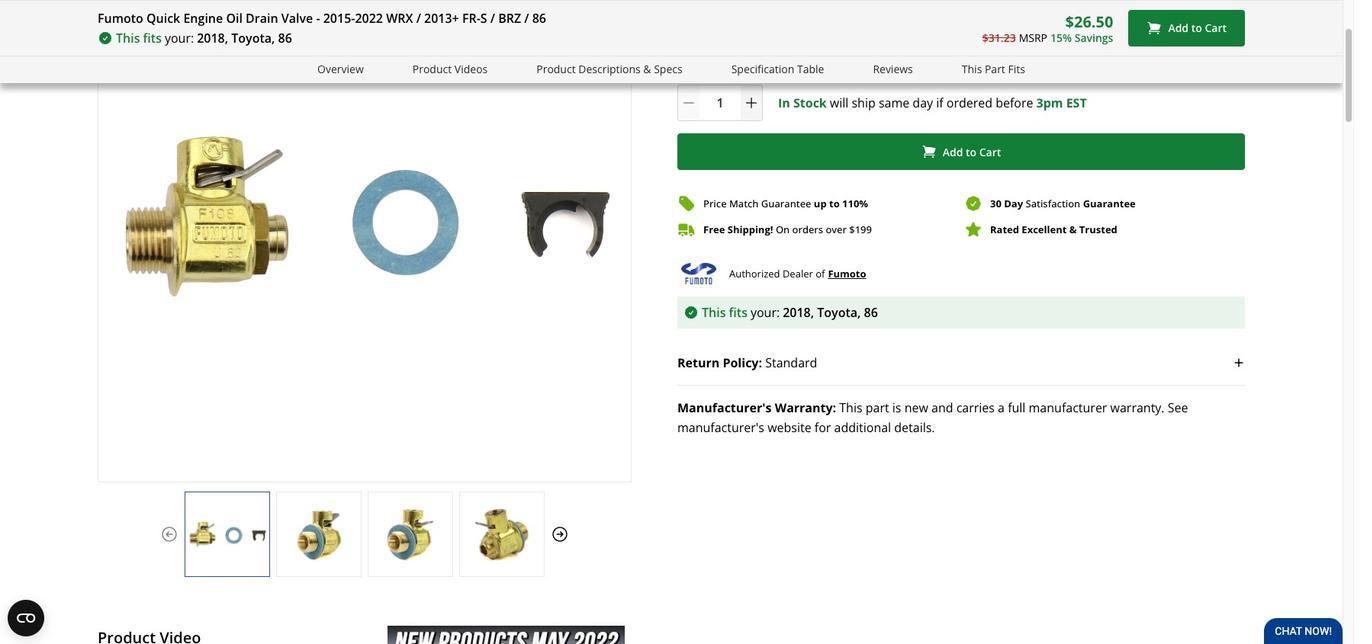 Task type: vqa. For each thing, say whether or not it's contained in the screenshot.
a subaru crosstrek Thumbnail Image
no



Task type: describe. For each thing, give the bounding box(es) containing it.
rated excellent & trusted
[[991, 223, 1118, 236]]

2 / from the left
[[491, 10, 495, 27]]

0 vertical spatial of
[[929, 48, 941, 65]]

price
[[704, 197, 727, 210]]

to for topmost the add to cart button
[[1192, 21, 1203, 35]]

msrp
[[1019, 30, 1048, 45]]

3 fmtf108s-lc-10 fumoto quick engine oil drain valve - 15+ wrx / 13+ ft86 / 14+ forester / 13+ crosstrek / 17+ impreza, image from the left
[[369, 508, 453, 562]]

installments
[[853, 48, 926, 65]]

reviews
[[873, 62, 913, 76]]

stock
[[794, 95, 827, 112]]

& for descriptions
[[644, 62, 651, 76]]

overview
[[318, 62, 364, 76]]

30
[[991, 197, 1002, 210]]

authorized dealer of fumoto
[[730, 267, 867, 281]]

authorized
[[730, 267, 780, 281]]

add to cart for topmost the add to cart button
[[1169, 21, 1227, 35]]

specification table
[[732, 62, 825, 76]]

will
[[830, 95, 849, 112]]

fr-
[[462, 10, 481, 27]]

shop pay image
[[982, 49, 1045, 64]]

1 vertical spatial 2018,
[[783, 305, 814, 321]]

satisfaction
[[1026, 197, 1081, 210]]

0 horizontal spatial this fits your: 2018, toyota, 86
[[116, 30, 292, 47]]

up
[[814, 197, 827, 210]]

s
[[481, 10, 487, 27]]

free
[[826, 48, 850, 65]]

2015-
[[323, 10, 355, 27]]

$31.23
[[983, 30, 1016, 45]]

free
[[704, 223, 725, 236]]

2013+
[[424, 10, 459, 27]]

oil
[[226, 10, 243, 27]]

1 horizontal spatial toyota,
[[818, 305, 861, 321]]

excellent
[[1022, 223, 1067, 236]]

to for the bottom the add to cart button
[[966, 145, 977, 159]]

110%
[[843, 197, 869, 210]]

4
[[766, 48, 773, 65]]

$26.50
[[1066, 11, 1114, 32]]

over
[[826, 223, 847, 236]]

product videos
[[413, 62, 488, 76]]

4 fmtf108s-lc-10 fumoto quick engine oil drain valve - 15+ wrx / 13+ ft86 / 14+ forester / 13+ crosstrek / 17+ impreza, image from the left
[[460, 508, 544, 562]]

est
[[1067, 95, 1087, 112]]

3pm
[[1037, 95, 1063, 112]]

30 day satisfaction guarantee
[[991, 197, 1136, 210]]

new
[[905, 400, 929, 417]]

a
[[998, 400, 1005, 417]]

wrx
[[386, 10, 413, 27]]

if
[[937, 95, 944, 112]]

3 / from the left
[[525, 10, 529, 27]]

add for the bottom the add to cart button
[[943, 145, 963, 159]]

.
[[975, 48, 979, 65]]

1 guarantee from the left
[[762, 197, 812, 210]]

ship
[[852, 95, 876, 112]]

table
[[797, 62, 825, 76]]

manufacturer
[[1029, 400, 1108, 417]]

product videos link
[[413, 61, 488, 78]]

videos
[[455, 62, 488, 76]]

reviews link
[[873, 61, 913, 78]]

0 horizontal spatial 2018,
[[197, 30, 228, 47]]

1 vertical spatial add to cart button
[[678, 134, 1245, 170]]

fits
[[1009, 62, 1026, 76]]

product for product videos
[[413, 62, 452, 76]]

fumoto image
[[678, 263, 720, 285]]

this part is new and carries a full manufacturer warranty. see manufacturer's website for additional details.
[[678, 400, 1189, 437]]

descriptions
[[579, 62, 641, 76]]

go to right image image
[[551, 526, 569, 544]]

cart for topmost the add to cart button
[[1205, 21, 1227, 35]]

orders
[[793, 223, 823, 236]]

1 horizontal spatial fits
[[729, 305, 748, 321]]

return
[[678, 355, 720, 372]]

cart for the bottom the add to cart button
[[980, 145, 1002, 159]]

this inside this part is new and carries a full manufacturer warranty. see manufacturer's website for additional details.
[[840, 400, 863, 417]]

overview link
[[318, 61, 364, 78]]

2 guarantee from the left
[[1083, 197, 1136, 210]]

additional
[[835, 420, 891, 437]]

1 fmtf108s-lc-10 fumoto quick engine oil drain valve - 15+ wrx / 13+ ft86 / 14+ forester / 13+ crosstrek / 17+ impreza, image from the left
[[185, 508, 269, 562]]

1 vertical spatial your:
[[751, 305, 780, 321]]

day
[[913, 95, 933, 112]]

& for excellent
[[1070, 223, 1077, 236]]

0 horizontal spatial full
[[716, 48, 733, 65]]

pay
[[678, 48, 699, 65]]

$6.63
[[944, 48, 975, 65]]

free shipping! on orders over $199
[[704, 223, 872, 236]]

0 vertical spatial add to cart button
[[1129, 10, 1245, 47]]

details.
[[895, 420, 935, 437]]

valve
[[281, 10, 313, 27]]

add for topmost the add to cart button
[[1169, 21, 1189, 35]]

1 horizontal spatial 86
[[532, 10, 546, 27]]

website
[[768, 420, 812, 437]]

fumoto inside authorized dealer of fumoto
[[828, 267, 867, 281]]

2 horizontal spatial 86
[[864, 305, 878, 321]]

0 vertical spatial toyota,
[[231, 30, 275, 47]]

dealer
[[783, 267, 813, 281]]

and
[[932, 400, 954, 417]]



Task type: locate. For each thing, give the bounding box(es) containing it.
toyota,
[[231, 30, 275, 47], [818, 305, 861, 321]]

/ right wrx
[[416, 10, 421, 27]]

toyota, down drain
[[231, 30, 275, 47]]

specs
[[654, 62, 683, 76]]

0 horizontal spatial fumoto
[[98, 10, 143, 27]]

shipping!
[[728, 223, 773, 236]]

full
[[716, 48, 733, 65], [1008, 400, 1026, 417]]

ordered
[[947, 95, 993, 112]]

this part fits
[[962, 62, 1026, 76]]

open widget image
[[8, 601, 44, 637]]

0 vertical spatial add to cart
[[1169, 21, 1227, 35]]

fumoto link
[[828, 266, 867, 283]]

price match guarantee up to 110%
[[704, 197, 869, 210]]

1 horizontal spatial add to cart
[[1169, 21, 1227, 35]]

quick
[[146, 10, 180, 27]]

standard
[[766, 355, 818, 372]]

in
[[778, 95, 791, 112]]

0 vertical spatial 86
[[532, 10, 546, 27]]

product for product descriptions & specs
[[537, 62, 576, 76]]

2 vertical spatial 86
[[864, 305, 878, 321]]

manufacturer's
[[678, 400, 772, 417]]

of
[[929, 48, 941, 65], [816, 267, 825, 281]]

0 horizontal spatial of
[[816, 267, 825, 281]]

1 vertical spatial 86
[[278, 30, 292, 47]]

trusted
[[1080, 223, 1118, 236]]

full inside this part is new and carries a full manufacturer warranty. see manufacturer's website for additional details.
[[1008, 400, 1026, 417]]

0 horizontal spatial toyota,
[[231, 30, 275, 47]]

0 vertical spatial full
[[716, 48, 733, 65]]

fumoto left quick
[[98, 10, 143, 27]]

0 vertical spatial cart
[[1205, 21, 1227, 35]]

0 vertical spatial this fits your: 2018, toyota, 86
[[116, 30, 292, 47]]

0 horizontal spatial fits
[[143, 30, 162, 47]]

1 horizontal spatial your:
[[751, 305, 780, 321]]

savings
[[1075, 30, 1114, 45]]

drain
[[246, 10, 278, 27]]

& left the specs
[[644, 62, 651, 76]]

2 horizontal spatial to
[[1192, 21, 1203, 35]]

0 horizontal spatial product
[[413, 62, 452, 76]]

add to cart for the bottom the add to cart button
[[943, 145, 1002, 159]]

1 horizontal spatial add
[[1169, 21, 1189, 35]]

in right pay
[[702, 48, 712, 65]]

1 vertical spatial &
[[1070, 223, 1077, 236]]

0 horizontal spatial add
[[943, 145, 963, 159]]

1 vertical spatial of
[[816, 267, 825, 281]]

rated
[[991, 223, 1020, 236]]

full left or
[[716, 48, 733, 65]]

0 vertical spatial &
[[644, 62, 651, 76]]

on
[[776, 223, 790, 236]]

return policy: standard
[[678, 355, 818, 372]]

0 vertical spatial your:
[[165, 30, 194, 47]]

1 horizontal spatial fumoto
[[828, 267, 867, 281]]

see
[[1168, 400, 1189, 417]]

fits down quick
[[143, 30, 162, 47]]

full right 'a'
[[1008, 400, 1026, 417]]

guarantee up trusted
[[1083, 197, 1136, 210]]

in
[[702, 48, 712, 65], [752, 48, 763, 65]]

0 vertical spatial fumoto
[[98, 10, 143, 27]]

fits down authorized
[[729, 305, 748, 321]]

manufacturer's
[[678, 420, 765, 437]]

carries
[[957, 400, 995, 417]]

1 horizontal spatial &
[[1070, 223, 1077, 236]]

fumoto down over
[[828, 267, 867, 281]]

product left descriptions
[[537, 62, 576, 76]]

1 vertical spatial this fits your: 2018, toyota, 86
[[702, 305, 878, 321]]

product
[[413, 62, 452, 76], [537, 62, 576, 76]]

to
[[1192, 21, 1203, 35], [966, 145, 977, 159], [830, 197, 840, 210]]

guarantee
[[762, 197, 812, 210], [1083, 197, 1136, 210]]

0 vertical spatial 2018,
[[197, 30, 228, 47]]

add to cart button
[[1129, 10, 1245, 47], [678, 134, 1245, 170]]

product descriptions & specs link
[[537, 61, 683, 78]]

1 horizontal spatial to
[[966, 145, 977, 159]]

0 horizontal spatial 86
[[278, 30, 292, 47]]

product left videos
[[413, 62, 452, 76]]

of left $6.63
[[929, 48, 941, 65]]

1 vertical spatial cart
[[980, 145, 1002, 159]]

0 horizontal spatial guarantee
[[762, 197, 812, 210]]

interest-
[[776, 48, 826, 65]]

2 product from the left
[[537, 62, 576, 76]]

2 vertical spatial to
[[830, 197, 840, 210]]

0 horizontal spatial /
[[416, 10, 421, 27]]

2 horizontal spatial /
[[525, 10, 529, 27]]

1 in from the left
[[702, 48, 712, 65]]

same
[[879, 95, 910, 112]]

0 vertical spatial fits
[[143, 30, 162, 47]]

$26.50 $31.23 msrp 15% savings
[[983, 11, 1114, 45]]

fumoto quick engine oil drain valve - 2015-2022 wrx / 2013+ fr-s / brz / 86
[[98, 10, 546, 27]]

1 horizontal spatial of
[[929, 48, 941, 65]]

86 down fumoto link
[[864, 305, 878, 321]]

2018,
[[197, 30, 228, 47], [783, 305, 814, 321]]

2022
[[355, 10, 383, 27]]

0 horizontal spatial &
[[644, 62, 651, 76]]

None number field
[[678, 85, 763, 122]]

2 fmtf108s-lc-10 fumoto quick engine oil drain valve - 15+ wrx / 13+ ft86 / 14+ forester / 13+ crosstrek / 17+ impreza, image from the left
[[277, 508, 361, 562]]

cart
[[1205, 21, 1227, 35], [980, 145, 1002, 159]]

part
[[866, 400, 890, 417]]

2018, down authorized dealer of fumoto
[[783, 305, 814, 321]]

is
[[893, 400, 902, 417]]

for
[[815, 420, 831, 437]]

warranty.
[[1111, 400, 1165, 417]]

brz
[[498, 10, 521, 27]]

1 product from the left
[[413, 62, 452, 76]]

fumoto
[[98, 10, 143, 27], [828, 267, 867, 281]]

1 vertical spatial toyota,
[[818, 305, 861, 321]]

0 horizontal spatial to
[[830, 197, 840, 210]]

add to cart
[[1169, 21, 1227, 35], [943, 145, 1002, 159]]

0 horizontal spatial in
[[702, 48, 712, 65]]

of right the dealer
[[816, 267, 825, 281]]

1 vertical spatial add to cart
[[943, 145, 1002, 159]]

pay in full or in 4 interest-free installments of $6.63 .
[[678, 48, 979, 65]]

of inside authorized dealer of fumoto
[[816, 267, 825, 281]]

fits
[[143, 30, 162, 47], [729, 305, 748, 321]]

0 horizontal spatial your:
[[165, 30, 194, 47]]

day
[[1005, 197, 1024, 210]]

your: down quick
[[165, 30, 194, 47]]

product descriptions & specs
[[537, 62, 683, 76]]

this fits your: 2018, toyota, 86
[[116, 30, 292, 47], [702, 305, 878, 321]]

1 horizontal spatial in
[[752, 48, 763, 65]]

specification
[[732, 62, 795, 76]]

1 vertical spatial full
[[1008, 400, 1026, 417]]

in left the 4
[[752, 48, 763, 65]]

0 vertical spatial add
[[1169, 21, 1189, 35]]

1 horizontal spatial guarantee
[[1083, 197, 1136, 210]]

& left trusted
[[1070, 223, 1077, 236]]

0 horizontal spatial cart
[[980, 145, 1002, 159]]

1 vertical spatial fumoto
[[828, 267, 867, 281]]

1 horizontal spatial cart
[[1205, 21, 1227, 35]]

$199
[[850, 223, 872, 236]]

0 horizontal spatial add to cart
[[943, 145, 1002, 159]]

/ right s
[[491, 10, 495, 27]]

this fits your: 2018, toyota, 86 down engine
[[116, 30, 292, 47]]

this part fits link
[[962, 61, 1026, 78]]

warranty:
[[775, 400, 837, 417]]

toyota, down fumoto link
[[818, 305, 861, 321]]

this fits your: 2018, toyota, 86 down authorized dealer of fumoto
[[702, 305, 878, 321]]

engine
[[183, 10, 223, 27]]

15%
[[1051, 30, 1072, 45]]

policy:
[[723, 355, 762, 372]]

/ right brz
[[525, 10, 529, 27]]

0 vertical spatial to
[[1192, 21, 1203, 35]]

1 horizontal spatial product
[[537, 62, 576, 76]]

fmtf108s-lc-10 fumoto quick engine oil drain valve - 15+ wrx / 13+ ft86 / 14+ forester / 13+ crosstrek / 17+ impreza, image
[[185, 508, 269, 562], [277, 508, 361, 562], [369, 508, 453, 562], [460, 508, 544, 562]]

1 vertical spatial to
[[966, 145, 977, 159]]

2018, down engine
[[197, 30, 228, 47]]

1 horizontal spatial this fits your: 2018, toyota, 86
[[702, 305, 878, 321]]

1 vertical spatial fits
[[729, 305, 748, 321]]

specification table link
[[732, 61, 825, 78]]

or
[[737, 48, 749, 65]]

manufacturer's warranty:
[[678, 400, 837, 417]]

1 / from the left
[[416, 10, 421, 27]]

1 vertical spatial add
[[943, 145, 963, 159]]

decrement image
[[682, 96, 697, 111]]

86 down valve
[[278, 30, 292, 47]]

-
[[316, 10, 320, 27]]

in stock will ship same day if ordered before 3pm est
[[778, 95, 1087, 112]]

your: down authorized
[[751, 305, 780, 321]]

guarantee up free shipping! on orders over $199
[[762, 197, 812, 210]]

match
[[730, 197, 759, 210]]

increment image
[[744, 96, 759, 111]]

your:
[[165, 30, 194, 47], [751, 305, 780, 321]]

86 right brz
[[532, 10, 546, 27]]

1 horizontal spatial 2018,
[[783, 305, 814, 321]]

/
[[416, 10, 421, 27], [491, 10, 495, 27], [525, 10, 529, 27]]

2 in from the left
[[752, 48, 763, 65]]

part
[[985, 62, 1006, 76]]

before
[[996, 95, 1034, 112]]

1 horizontal spatial full
[[1008, 400, 1026, 417]]

1 horizontal spatial /
[[491, 10, 495, 27]]



